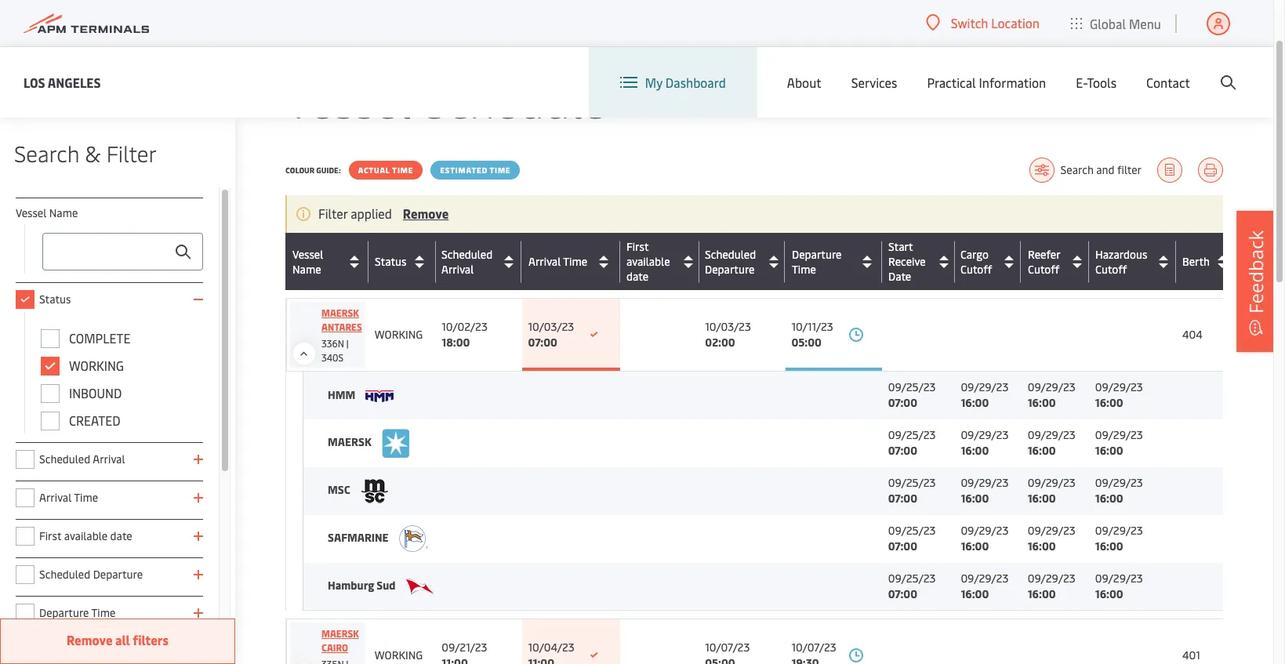 Task type: vqa. For each thing, say whether or not it's contained in the screenshot.
Services on the right top of the page
no



Task type: locate. For each thing, give the bounding box(es) containing it.
3 09/25/23 from the top
[[888, 475, 936, 490]]

hamburg sud
[[328, 578, 398, 593]]

4 09/25/23 from the top
[[888, 523, 936, 538]]

available for first available date button for scheduled departure button related to departure time button associated with cargo cutoff button related to second hazardous cutoff button from the right
[[626, 254, 670, 269]]

estimated time
[[440, 165, 511, 176]]

receive
[[888, 254, 926, 269], [889, 254, 926, 269]]

departure
[[792, 247, 842, 262], [792, 247, 842, 262], [705, 262, 755, 276], [705, 262, 755, 276], [93, 567, 143, 582], [39, 605, 89, 620]]

reefer cutoff button
[[1028, 247, 1085, 276], [1028, 247, 1085, 276]]

maersk inside button
[[322, 627, 359, 640]]

search inside search and filter button
[[1061, 162, 1094, 177]]

vessel name for second hazardous cutoff button from the right
[[293, 247, 323, 276]]

vessel
[[285, 68, 411, 130], [16, 205, 47, 220], [293, 247, 323, 262], [293, 247, 323, 262]]

2 09/25/23 07:00 from the top
[[888, 427, 936, 458]]

cargo cutoff button for first hazardous cutoff button from the right
[[961, 247, 1017, 276]]

1 hazardous cutoff from the left
[[1095, 247, 1148, 276]]

remove all filters
[[67, 631, 169, 649]]

0 horizontal spatial search
[[14, 138, 79, 168]]

1 09/25/23 from the top
[[888, 380, 936, 395]]

time right estimated on the left top of the page
[[490, 165, 511, 176]]

2 10/03/23 from the left
[[705, 319, 751, 334]]

hazardous for first hazardous cutoff button from the right
[[1096, 247, 1148, 262]]

07:00 for msc
[[888, 491, 918, 506]]

status for second hazardous cutoff button from the right
[[375, 254, 407, 269]]

2 vertical spatial maersk
[[322, 627, 359, 640]]

1 09/25/23 07:00 from the top
[[888, 380, 936, 410]]

switch
[[951, 14, 988, 31]]

2 start from the left
[[889, 239, 913, 254]]

filter left applied at the top of page
[[318, 205, 348, 222]]

INBOUND checkbox
[[41, 384, 60, 403]]

2 receive from the left
[[889, 254, 926, 269]]

1 horizontal spatial remove
[[403, 205, 449, 222]]

arrival
[[528, 254, 561, 269], [529, 254, 561, 269], [442, 262, 474, 276], [442, 262, 474, 276], [93, 452, 125, 467], [39, 490, 72, 505]]

scheduled for scheduled departure button related to departure time button associated with cargo cutoff button related to second hazardous cutoff button from the right
[[705, 247, 756, 262]]

2 start receive date from the left
[[889, 239, 926, 284]]

search left &
[[14, 138, 79, 168]]

actual time
[[358, 165, 414, 176]]

first available date button for scheduled departure button related to departure time button associated with cargo cutoff button associated with first hazardous cutoff button from the right
[[627, 239, 696, 284]]

time right actual
[[392, 165, 414, 176]]

switch location button
[[926, 14, 1040, 31]]

1 hazardous cutoff button from the left
[[1095, 247, 1173, 276]]

hamburg sud image
[[406, 579, 434, 595]]

09/25/23 07:00
[[888, 380, 936, 410], [888, 427, 936, 458], [888, 475, 936, 506], [888, 523, 936, 554], [888, 571, 936, 601]]

0 horizontal spatial filter
[[106, 138, 157, 168]]

hazardous cutoff
[[1095, 247, 1148, 276], [1096, 247, 1148, 276]]

arrival time button for scheduled arrival button for second hazardous cutoff button from the right
[[528, 249, 616, 274]]

0 vertical spatial filter
[[106, 138, 157, 168]]

scheduled arrival
[[442, 247, 493, 276], [442, 247, 493, 276], [39, 452, 125, 467]]

None checkbox
[[16, 527, 35, 546], [16, 604, 35, 623], [16, 527, 35, 546], [16, 604, 35, 623]]

start receive date button for cargo cutoff button related to second hazardous cutoff button from the right
[[888, 239, 951, 284]]

cutoff for cargo cutoff button associated with first hazardous cutoff button from the right
[[961, 262, 992, 276]]

reefer cutoff
[[1028, 247, 1060, 276], [1028, 247, 1060, 276]]

10/02/23 18:00
[[442, 319, 488, 350]]

status button
[[375, 249, 432, 274], [375, 249, 432, 274]]

1 time from the left
[[392, 165, 414, 176]]

None checkbox
[[16, 290, 35, 309], [16, 450, 35, 469], [16, 489, 35, 507], [16, 565, 35, 584], [16, 290, 35, 309], [16, 450, 35, 469], [16, 489, 35, 507], [16, 565, 35, 584]]

first
[[626, 239, 649, 254], [627, 239, 649, 254], [39, 529, 61, 544]]

09/25/23 07:00 for hmm
[[888, 380, 936, 410]]

07:00
[[528, 335, 558, 350], [888, 395, 918, 410], [888, 443, 918, 458], [888, 491, 918, 506], [888, 539, 918, 554], [888, 586, 918, 601]]

reefer
[[1028, 247, 1060, 262], [1028, 247, 1060, 262]]

scheduled departure
[[705, 247, 756, 276], [705, 247, 756, 276], [39, 567, 143, 582]]

0 horizontal spatial remove
[[67, 631, 112, 649]]

global menu button
[[1056, 0, 1177, 47]]

16:00
[[961, 395, 989, 410], [1028, 395, 1056, 410], [1095, 395, 1124, 410], [961, 443, 989, 458], [1028, 443, 1056, 458], [1095, 443, 1124, 458], [961, 491, 989, 506], [1028, 491, 1056, 506], [1095, 491, 1124, 506], [961, 539, 989, 554], [1028, 539, 1056, 554], [1095, 539, 1124, 554], [961, 586, 989, 601], [1028, 586, 1056, 601], [1095, 586, 1124, 601]]

1 horizontal spatial time
[[490, 165, 511, 176]]

2 reefer from the left
[[1028, 247, 1060, 262]]

vessel name for first hazardous cutoff button from the right
[[293, 247, 323, 276]]

2 reefer cutoff button from the left
[[1028, 247, 1085, 276]]

5 09/25/23 from the top
[[888, 571, 936, 586]]

name for first hazardous cutoff button from the right
[[293, 262, 321, 276]]

scheduled departure button for departure time button associated with cargo cutoff button related to second hazardous cutoff button from the right
[[705, 247, 782, 276]]

remove right applied at the top of page
[[403, 205, 449, 222]]

search and filter button
[[1029, 158, 1142, 183]]

vessel name
[[16, 205, 78, 220], [293, 247, 323, 276], [293, 247, 323, 276]]

09/25/23 for msc
[[888, 475, 936, 490]]

0 horizontal spatial time
[[392, 165, 414, 176]]

reefer for reefer cutoff button associated with second hazardous cutoff button from the right
[[1028, 247, 1060, 262]]

0 vertical spatial maersk
[[322, 307, 359, 319]]

0 horizontal spatial 10/03/23
[[528, 319, 574, 334]]

maersk left maersk image
[[328, 434, 374, 449]]

filter right &
[[106, 138, 157, 168]]

dashboard
[[666, 74, 726, 91]]

maersk up the antares at the left of page
[[322, 307, 359, 319]]

cutoff for second hazardous cutoff button from the right
[[1095, 262, 1127, 276]]

1 vertical spatial filter
[[318, 205, 348, 222]]

date for first available date button related to scheduled departure button related to departure time button associated with cargo cutoff button associated with first hazardous cutoff button from the right
[[627, 269, 649, 284]]

departure time
[[792, 247, 842, 276], [792, 247, 842, 276], [39, 605, 116, 620]]

09/21/23
[[442, 640, 487, 655]]

search left and
[[1061, 162, 1094, 177]]

1 10/03/23 from the left
[[528, 319, 574, 334]]

msc
[[328, 482, 353, 497]]

1 start receive date button from the left
[[888, 239, 951, 284]]

cargo for cargo cutoff button associated with first hazardous cutoff button from the right
[[961, 247, 989, 262]]

reefer cutoff for reefer cutoff button related to first hazardous cutoff button from the right
[[1028, 247, 1060, 276]]

reefer cutoff button for first hazardous cutoff button from the right
[[1028, 247, 1085, 276]]

2 start receive date button from the left
[[889, 239, 951, 284]]

date
[[626, 269, 649, 284], [627, 269, 649, 284], [110, 529, 132, 544]]

scheduled departure for scheduled departure button related to departure time button associated with cargo cutoff button associated with first hazardous cutoff button from the right
[[705, 247, 756, 276]]

departure time for departure time button associated with cargo cutoff button related to second hazardous cutoff button from the right
[[792, 247, 842, 276]]

10/03/23 for 02:00
[[705, 319, 751, 334]]

0 horizontal spatial 10/07/23
[[705, 640, 750, 655]]

status
[[375, 254, 407, 269], [375, 254, 407, 269], [39, 292, 71, 307]]

remove left all
[[67, 631, 112, 649]]

first available date for first available date button for scheduled departure button related to departure time button associated with cargo cutoff button related to second hazardous cutoff button from the right
[[626, 239, 670, 284]]

2 time from the left
[[490, 165, 511, 176]]

0 vertical spatial remove
[[403, 205, 449, 222]]

start for start receive date button for cargo cutoff button associated with first hazardous cutoff button from the right
[[889, 239, 913, 254]]

search for search and filter
[[1061, 162, 1094, 177]]

maersk image
[[382, 428, 410, 458]]

1 start receive date from the left
[[888, 239, 926, 284]]

2 departure time button from the left
[[792, 247, 878, 276]]

2 status button from the left
[[375, 249, 432, 274]]

2 09/25/23 from the top
[[888, 427, 936, 442]]

2 hazardous from the left
[[1096, 247, 1148, 262]]

10/04/23
[[528, 640, 575, 655]]

schedule
[[423, 68, 607, 130]]

5 09/25/23 07:00 from the top
[[888, 571, 936, 601]]

1 vertical spatial remove
[[67, 631, 112, 649]]

1 horizontal spatial 10/07/23
[[792, 640, 837, 655]]

1 reefer cutoff from the left
[[1028, 247, 1060, 276]]

maersk
[[322, 307, 359, 319], [328, 434, 374, 449], [322, 627, 359, 640]]

09/29/23
[[961, 380, 1009, 395], [1028, 380, 1076, 395], [1095, 380, 1143, 395], [961, 427, 1009, 442], [1028, 427, 1076, 442], [1095, 427, 1143, 442], [961, 475, 1009, 490], [1028, 475, 1076, 490], [1095, 475, 1143, 490], [961, 523, 1009, 538], [1028, 523, 1076, 538], [1095, 523, 1143, 538], [961, 571, 1009, 586], [1028, 571, 1076, 586], [1095, 571, 1143, 586]]

status for first hazardous cutoff button from the right
[[375, 254, 407, 269]]

actual
[[358, 165, 390, 176]]

date
[[888, 269, 911, 284], [889, 269, 912, 284]]

cargo cutoff button
[[961, 247, 1017, 276], [961, 247, 1018, 276]]

departure time button for cargo cutoff button associated with first hazardous cutoff button from the right
[[792, 247, 878, 276]]

None text field
[[42, 233, 203, 271]]

search and filter
[[1061, 162, 1142, 177]]

date for first available date button for scheduled departure button related to departure time button associated with cargo cutoff button related to second hazardous cutoff button from the right
[[626, 269, 649, 284]]

complete
[[69, 329, 130, 347]]

berth
[[1183, 254, 1210, 269], [1183, 254, 1210, 269]]

scheduled arrival for scheduled arrival button for second hazardous cutoff button from the right
[[442, 247, 493, 276]]

scheduled for scheduled departure button related to departure time button associated with cargo cutoff button associated with first hazardous cutoff button from the right
[[705, 247, 756, 262]]

first available date button
[[626, 239, 695, 284], [627, 239, 696, 284]]

filter
[[106, 138, 157, 168], [318, 205, 348, 222]]

cutoff
[[961, 262, 992, 276], [961, 262, 993, 276], [1028, 262, 1060, 276], [1028, 262, 1060, 276], [1095, 262, 1127, 276], [1096, 262, 1127, 276]]

2 date from the left
[[889, 269, 912, 284]]

09/25/23 for hmm
[[888, 380, 936, 395]]

start
[[888, 239, 913, 254], [889, 239, 913, 254]]

reefer cutoff for reefer cutoff button associated with second hazardous cutoff button from the right
[[1028, 247, 1060, 276]]

10/11/23 05:00
[[792, 319, 834, 350]]

name for second hazardous cutoff button from the right
[[293, 262, 321, 276]]

2 reefer cutoff from the left
[[1028, 247, 1060, 276]]

1 arrival time button from the left
[[528, 249, 616, 274]]

maersk up cairo
[[322, 627, 359, 640]]

1 status button from the left
[[375, 249, 432, 274]]

cargo
[[961, 247, 989, 262], [961, 247, 989, 262]]

available
[[626, 254, 670, 269], [627, 254, 670, 269], [64, 529, 108, 544]]

10/02/23
[[442, 319, 488, 334]]

07:00 inside 10/03/23 07:00
[[528, 335, 558, 350]]

2 vertical spatial working
[[375, 648, 423, 663]]

arrival time
[[528, 254, 587, 269], [529, 254, 588, 269], [39, 490, 98, 505]]

working for 10/02/23
[[375, 327, 423, 342]]

10/03/23
[[528, 319, 574, 334], [705, 319, 751, 334]]

2 first available date button from the left
[[627, 239, 696, 284]]

first available date
[[626, 239, 670, 284], [627, 239, 670, 284], [39, 529, 132, 544]]

scheduled arrival button
[[442, 247, 518, 276], [442, 247, 518, 276]]

scheduled
[[442, 247, 493, 262], [442, 247, 493, 262], [705, 247, 756, 262], [705, 247, 756, 262], [39, 452, 90, 467], [39, 567, 90, 582]]

1 reefer from the left
[[1028, 247, 1060, 262]]

10/03/23 02:00
[[705, 319, 751, 350]]

reefer for reefer cutoff button related to first hazardous cutoff button from the right
[[1028, 247, 1060, 262]]

berth button
[[1183, 249, 1235, 274], [1183, 249, 1235, 274]]

search for search & filter
[[14, 138, 79, 168]]

1 receive from the left
[[888, 254, 926, 269]]

maersk inside the maersk antares 336n | 340s
[[322, 307, 359, 319]]

1 first available date button from the left
[[626, 239, 695, 284]]

arrival time button
[[528, 249, 616, 274], [529, 249, 616, 274]]

scheduled departure button for departure time button associated with cargo cutoff button associated with first hazardous cutoff button from the right
[[705, 247, 781, 276]]

working right maersk cairo
[[375, 648, 423, 663]]

3 09/25/23 07:00 from the top
[[888, 475, 936, 506]]

maersk cairo
[[322, 627, 359, 654]]

scheduled arrival for scheduled arrival button for first hazardous cutoff button from the right
[[442, 247, 493, 276]]

10/11/23
[[792, 319, 834, 334]]

first available date button for scheduled departure button related to departure time button associated with cargo cutoff button related to second hazardous cutoff button from the right
[[626, 239, 695, 284]]

1 horizontal spatial 10/03/23
[[705, 319, 751, 334]]

1 hazardous from the left
[[1095, 247, 1148, 262]]

time for estimated time
[[490, 165, 511, 176]]

0 vertical spatial working
[[375, 327, 423, 342]]

start receive date button
[[888, 239, 951, 284], [889, 239, 951, 284]]

angeles
[[48, 73, 101, 91]]

1 start from the left
[[888, 239, 913, 254]]

antares
[[322, 321, 362, 333]]

status button for scheduled arrival button for second hazardous cutoff button from the right
[[375, 249, 432, 274]]

1 horizontal spatial search
[[1061, 162, 1094, 177]]

working up inbound
[[69, 357, 124, 374]]

1 departure time button from the left
[[792, 247, 878, 276]]

hazardous cutoff for first hazardous cutoff button from the right
[[1096, 247, 1148, 276]]

contact button
[[1147, 47, 1191, 118]]

1 reefer cutoff button from the left
[[1028, 247, 1085, 276]]

working right |
[[375, 327, 423, 342]]

09/25/23 07:00 for hamburg sud
[[888, 571, 936, 601]]

arrival time button for scheduled arrival button for first hazardous cutoff button from the right
[[529, 249, 616, 274]]

name
[[49, 205, 78, 220], [293, 262, 321, 276], [293, 262, 321, 276]]

berth button for second hazardous cutoff button from the right
[[1183, 249, 1235, 274]]

09/29/23 16:00
[[961, 380, 1009, 410], [1028, 380, 1076, 410], [1095, 380, 1143, 410], [961, 427, 1009, 458], [1028, 427, 1076, 458], [1095, 427, 1143, 458], [961, 475, 1009, 506], [1028, 475, 1076, 506], [1095, 475, 1143, 506], [961, 523, 1009, 554], [1028, 523, 1076, 554], [1095, 523, 1143, 554], [961, 571, 1009, 601], [1028, 571, 1076, 601], [1095, 571, 1143, 601]]

2 hazardous cutoff from the left
[[1096, 247, 1148, 276]]

1 date from the left
[[888, 269, 911, 284]]

arrival time for arrival time 'button' corresponding to scheduled arrival button for first hazardous cutoff button from the right
[[529, 254, 588, 269]]

|
[[347, 337, 349, 350]]

hazardous
[[1095, 247, 1148, 262], [1096, 247, 1148, 262]]

reefer cutoff button for second hazardous cutoff button from the right
[[1028, 247, 1085, 276]]

1 vertical spatial maersk
[[328, 434, 374, 449]]

scheduled departure button
[[705, 247, 781, 276], [705, 247, 782, 276]]

first for first available date button for scheduled departure button related to departure time button associated with cargo cutoff button related to second hazardous cutoff button from the right
[[626, 239, 649, 254]]

2 arrival time button from the left
[[529, 249, 616, 274]]

hazardous cutoff button
[[1095, 247, 1173, 276], [1096, 247, 1173, 276]]



Task type: describe. For each thing, give the bounding box(es) containing it.
maersk cairo button
[[293, 627, 362, 664]]

cutoff for reefer cutoff button associated with second hazardous cutoff button from the right
[[1028, 262, 1060, 276]]

cutoff for cargo cutoff button related to second hazardous cutoff button from the right
[[961, 262, 993, 276]]

my dashboard
[[645, 74, 726, 91]]

safmarine
[[328, 530, 391, 545]]

2 10/07/23 from the left
[[792, 640, 837, 655]]

09/25/23 07:00 for maersk
[[888, 427, 936, 458]]

vessel name button for scheduled arrival button for second hazardous cutoff button from the right
[[293, 247, 365, 276]]

09/25/23 07:00 for msc
[[888, 475, 936, 506]]

start receive date for departure time button associated with cargo cutoff button associated with first hazardous cutoff button from the right
[[889, 239, 926, 284]]

date for second hazardous cutoff button from the right
[[888, 269, 911, 284]]

2 hazardous cutoff button from the left
[[1096, 247, 1173, 276]]

scheduled departure for scheduled departure button related to departure time button associated with cargo cutoff button related to second hazardous cutoff button from the right
[[705, 247, 756, 276]]

my dashboard button
[[620, 47, 726, 118]]

remove all filters button
[[0, 619, 235, 664]]

scheduled arrival button for first hazardous cutoff button from the right
[[442, 247, 518, 276]]

sud
[[377, 578, 396, 593]]

estimated
[[440, 165, 488, 176]]

4 09/25/23 07:00 from the top
[[888, 523, 936, 554]]

date for first hazardous cutoff button from the right
[[889, 269, 912, 284]]

336n
[[322, 337, 344, 350]]

global menu
[[1090, 15, 1162, 32]]

401
[[1183, 648, 1201, 663]]

09/25/23 for hamburg sud
[[888, 571, 936, 586]]

first for first available date button related to scheduled departure button related to departure time button associated with cargo cutoff button associated with first hazardous cutoff button from the right
[[627, 239, 649, 254]]

los angeles
[[24, 73, 101, 91]]

hazardous for second hazardous cutoff button from the right
[[1095, 247, 1148, 262]]

start receive date for departure time button associated with cargo cutoff button related to second hazardous cutoff button from the right
[[888, 239, 926, 284]]

cargo cutoff for second hazardous cutoff button from the right
[[961, 247, 993, 276]]

filters
[[133, 631, 169, 649]]

scheduled arrival button for second hazardous cutoff button from the right
[[442, 247, 518, 276]]

safmarine image
[[399, 525, 427, 552]]

1 vertical spatial working
[[69, 357, 124, 374]]

cutoff for reefer cutoff button related to first hazardous cutoff button from the right
[[1028, 262, 1060, 276]]

05:00
[[792, 335, 822, 350]]

18:00
[[442, 335, 470, 350]]

02:00
[[705, 335, 735, 350]]

my
[[645, 74, 663, 91]]

departure time for departure time button associated with cargo cutoff button associated with first hazardous cutoff button from the right
[[792, 247, 842, 276]]

applied
[[351, 205, 392, 222]]

menu
[[1129, 15, 1162, 32]]

los
[[24, 73, 45, 91]]

maersk for maersk antares 336n | 340s
[[322, 307, 359, 319]]

working for 09/21/23
[[375, 648, 423, 663]]

hazardous cutoff for second hazardous cutoff button from the right
[[1095, 247, 1148, 276]]

first available date for first available date button related to scheduled departure button related to departure time button associated with cargo cutoff button associated with first hazardous cutoff button from the right
[[627, 239, 670, 284]]

cutoff for first hazardous cutoff button from the right
[[1096, 262, 1127, 276]]

WORKING checkbox
[[41, 357, 60, 376]]

departure time button for cargo cutoff button related to second hazardous cutoff button from the right
[[792, 247, 878, 276]]

feedback
[[1243, 230, 1269, 313]]

berth for first hazardous cutoff button from the right
[[1183, 254, 1210, 269]]

scheduled for scheduled arrival button for first hazardous cutoff button from the right
[[442, 247, 493, 262]]

msc image
[[361, 478, 389, 504]]

global
[[1090, 15, 1126, 32]]

search & filter
[[14, 138, 157, 168]]

los angeles link
[[24, 73, 101, 92]]

status button for scheduled arrival button for first hazardous cutoff button from the right
[[375, 249, 432, 274]]

09/25/23 for maersk
[[888, 427, 936, 442]]

start for start receive date button related to cargo cutoff button related to second hazardous cutoff button from the right
[[888, 239, 913, 254]]

hamburg
[[328, 578, 374, 593]]

colour guide:
[[285, 165, 341, 176]]

CREATED checkbox
[[41, 412, 60, 431]]

receive for second hazardous cutoff button from the right
[[888, 254, 926, 269]]

cargo for cargo cutoff button related to second hazardous cutoff button from the right
[[961, 247, 989, 262]]

created
[[69, 412, 121, 429]]

cargo cutoff for first hazardous cutoff button from the right
[[961, 247, 992, 276]]

berth for second hazardous cutoff button from the right
[[1183, 254, 1210, 269]]

07:00 for hamburg sud
[[888, 586, 918, 601]]

cargo cutoff button for second hazardous cutoff button from the right
[[961, 247, 1018, 276]]

inbound
[[69, 384, 122, 402]]

cairo
[[322, 642, 348, 654]]

maersk for maersk cairo
[[322, 627, 359, 640]]

all
[[115, 631, 130, 649]]

340s
[[322, 351, 344, 364]]

COMPLETE checkbox
[[41, 329, 60, 348]]

1 horizontal spatial filter
[[318, 205, 348, 222]]

1 10/07/23 from the left
[[705, 640, 750, 655]]

berth button for first hazardous cutoff button from the right
[[1183, 249, 1235, 274]]

location
[[992, 14, 1040, 31]]

receive for first hazardous cutoff button from the right
[[889, 254, 926, 269]]

maersk antares 336n | 340s
[[322, 307, 362, 364]]

time for actual time
[[392, 165, 414, 176]]

guide:
[[316, 165, 341, 176]]

07:00 for maersk
[[888, 443, 918, 458]]

vessel schedule
[[285, 68, 607, 130]]

remove inside button
[[67, 631, 112, 649]]

scheduled for scheduled arrival button for second hazardous cutoff button from the right
[[442, 247, 493, 262]]

vessel name button for scheduled arrival button for first hazardous cutoff button from the right
[[293, 247, 365, 276]]

contact
[[1147, 74, 1191, 91]]

&
[[85, 138, 101, 168]]

filter applied remove
[[318, 205, 449, 222]]

switch location
[[951, 14, 1040, 31]]

10/03/23 for 07:00
[[528, 319, 574, 334]]

filter
[[1118, 162, 1142, 177]]

start receive date button for cargo cutoff button associated with first hazardous cutoff button from the right
[[889, 239, 951, 284]]

colour
[[285, 165, 315, 176]]

available for first available date button related to scheduled departure button related to departure time button associated with cargo cutoff button associated with first hazardous cutoff button from the right
[[627, 254, 670, 269]]

and
[[1097, 162, 1115, 177]]

remove button
[[403, 205, 449, 222]]

hmm image
[[366, 391, 394, 402]]

feedback button
[[1237, 210, 1276, 352]]

arrival time for arrival time 'button' associated with scheduled arrival button for second hazardous cutoff button from the right
[[528, 254, 587, 269]]

hmm
[[328, 388, 358, 403]]

404
[[1183, 327, 1203, 342]]

07:00 for hmm
[[888, 395, 918, 410]]

maersk for maersk
[[328, 434, 374, 449]]

10/03/23 07:00
[[528, 319, 574, 350]]



